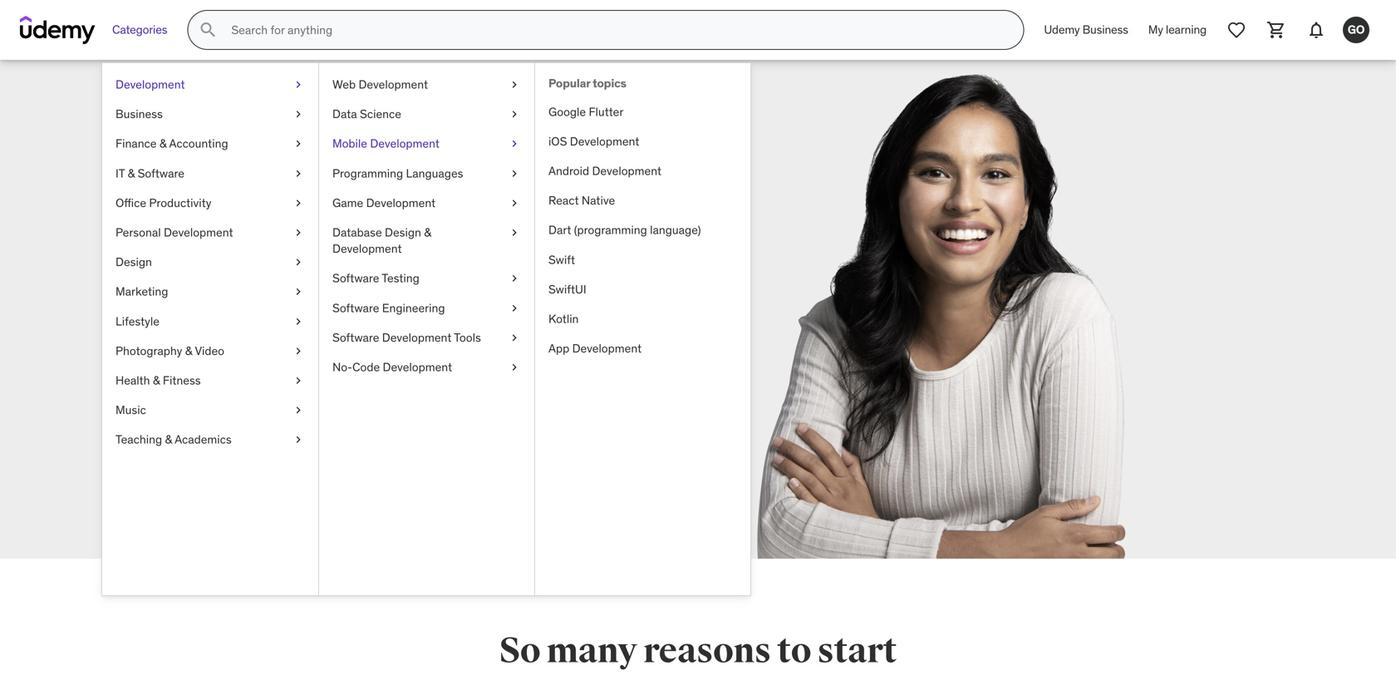 Task type: vqa. For each thing, say whether or not it's contained in the screenshot.
19.5's Hours
no



Task type: locate. For each thing, give the bounding box(es) containing it.
development up android development
[[570, 134, 640, 149]]

xsmall image inside the design link
[[292, 254, 305, 270]]

mobile development
[[333, 136, 440, 151]]

Search for anything text field
[[228, 16, 1004, 44]]

xsmall image for software engineering
[[508, 300, 521, 316]]

development for personal development
[[164, 225, 233, 240]]

go link
[[1337, 10, 1377, 50]]

xsmall image inside software development tools link
[[508, 329, 521, 346]]

xsmall image up the instructor
[[292, 284, 305, 300]]

development inside 'link'
[[366, 195, 436, 210]]

0 vertical spatial design
[[385, 225, 421, 240]]

data science link
[[319, 99, 535, 129]]

office productivity
[[116, 195, 211, 210]]

xsmall image inside teaching & academics link
[[292, 432, 305, 448]]

xsmall image left swiftui on the left of page
[[508, 270, 521, 287]]

business up finance
[[116, 106, 163, 121]]

popular topics
[[549, 76, 627, 91]]

google flutter
[[549, 104, 624, 119]]

development up programming languages
[[370, 136, 440, 151]]

become
[[195, 311, 253, 331]]

xsmall image for marketing
[[292, 284, 305, 300]]

business link
[[102, 99, 318, 129]]

xsmall image left started at the bottom of page
[[292, 372, 305, 389]]

xsmall image inside "music" 'link'
[[292, 402, 305, 418]]

wishlist image
[[1227, 20, 1247, 40]]

dart (programming language) link
[[535, 215, 751, 245]]

xsmall image
[[292, 136, 305, 152], [292, 165, 305, 182], [508, 195, 521, 211], [292, 224, 305, 241], [508, 224, 521, 241], [292, 254, 305, 270], [508, 300, 521, 316], [508, 359, 521, 375], [292, 432, 305, 448]]

xsmall image inside office productivity link
[[292, 195, 305, 211]]

xsmall image inside software testing link
[[508, 270, 521, 287]]

software up and
[[333, 271, 379, 286]]

mobile
[[333, 136, 367, 151]]

many
[[547, 629, 637, 673]]

database
[[333, 225, 382, 240]]

design link
[[102, 247, 318, 277]]

xsmall image inside it & software link
[[292, 165, 305, 182]]

&
[[159, 136, 167, 151], [128, 166, 135, 181], [424, 225, 431, 240], [185, 343, 192, 358], [153, 373, 160, 388], [165, 432, 172, 447]]

software inside 'software engineering' "link"
[[333, 300, 379, 315]]

react native
[[549, 193, 615, 208]]

development up science
[[359, 77, 428, 92]]

no-code development
[[333, 360, 452, 374]]

software inside software development tools link
[[333, 330, 379, 345]]

0 horizontal spatial business
[[116, 106, 163, 121]]

xsmall image inside marketing link
[[292, 284, 305, 300]]

android development
[[549, 163, 662, 178]]

app development link
[[535, 334, 751, 363]]

topics
[[593, 76, 627, 91]]

development down engineering
[[382, 330, 452, 345]]

xsmall image left popular
[[508, 76, 521, 93]]

software development tools
[[333, 330, 481, 345]]

google flutter link
[[535, 97, 751, 127]]

data
[[333, 106, 357, 121]]

data science
[[333, 106, 401, 121]]

xsmall image inside web development link
[[508, 76, 521, 93]]

change
[[380, 311, 432, 331]]

& left 'video'
[[185, 343, 192, 358]]

xsmall image inside the no-code development link
[[508, 359, 521, 375]]

web development
[[333, 77, 428, 92]]

development down programming languages
[[366, 195, 436, 210]]

development
[[116, 77, 185, 92], [359, 77, 428, 92], [570, 134, 640, 149], [370, 136, 440, 151], [592, 163, 662, 178], [366, 195, 436, 210], [164, 225, 233, 240], [333, 241, 402, 256], [382, 330, 452, 345], [572, 341, 642, 356], [383, 360, 452, 374]]

photography
[[116, 343, 182, 358]]

& right it
[[128, 166, 135, 181]]

xsmall image down get
[[292, 402, 305, 418]]

music
[[116, 402, 146, 417]]

engineering
[[382, 300, 445, 315]]

business
[[1083, 22, 1129, 37], [116, 106, 163, 121]]

database design & development link
[[319, 218, 535, 264]]

music link
[[102, 395, 318, 425]]

xsmall image inside health & fitness link
[[292, 372, 305, 389]]

your
[[315, 333, 346, 353]]

design
[[385, 225, 421, 240], [116, 254, 152, 269]]

office
[[116, 195, 146, 210]]

categories
[[112, 22, 167, 37]]

xsmall image left ios
[[508, 136, 521, 152]]

database design & development
[[333, 225, 431, 256]]

1 horizontal spatial design
[[385, 225, 421, 240]]

xsmall image inside the lifestyle link
[[292, 313, 305, 329]]

so
[[500, 629, 541, 673]]

shopping cart with 0 items image
[[1267, 20, 1287, 40]]

software for software engineering
[[333, 300, 379, 315]]

xsmall image inside photography & video link
[[292, 343, 305, 359]]

teaching & academics link
[[102, 425, 318, 455]]

xsmall image inside game development 'link'
[[508, 195, 521, 211]]

science
[[360, 106, 401, 121]]

1 horizontal spatial business
[[1083, 22, 1129, 37]]

get
[[293, 378, 315, 395]]

xsmall image for web development
[[508, 76, 521, 93]]

xsmall image left "game"
[[292, 195, 305, 211]]

xsmall image for music
[[292, 402, 305, 418]]

web development link
[[319, 70, 535, 99]]

come
[[195, 208, 309, 260]]

business right udemy
[[1083, 22, 1129, 37]]

teaching
[[116, 432, 162, 447]]

health & fitness link
[[102, 366, 318, 395]]

xsmall image for health & fitness
[[292, 372, 305, 389]]

xsmall image left the android
[[508, 165, 521, 182]]

& for video
[[185, 343, 192, 358]]

xsmall image inside 'software engineering' "link"
[[508, 300, 521, 316]]

xsmall image inside development link
[[292, 76, 305, 93]]

swift link
[[535, 245, 751, 275]]

game
[[333, 195, 363, 210]]

xsmall image for software testing
[[508, 270, 521, 287]]

software up code
[[333, 330, 379, 345]]

& down game development 'link'
[[424, 225, 431, 240]]

xsmall image left data
[[292, 106, 305, 122]]

& right the teaching
[[165, 432, 172, 447]]

finance & accounting link
[[102, 129, 318, 159]]

personal development link
[[102, 218, 318, 247]]

0 vertical spatial business
[[1083, 22, 1129, 37]]

android
[[549, 163, 590, 178]]

xsmall image inside business link
[[292, 106, 305, 122]]

xsmall image left "web"
[[292, 76, 305, 93]]

xsmall image
[[292, 76, 305, 93], [508, 76, 521, 93], [292, 106, 305, 122], [508, 106, 521, 122], [508, 136, 521, 152], [508, 165, 521, 182], [292, 195, 305, 211], [508, 270, 521, 287], [292, 284, 305, 300], [292, 313, 305, 329], [508, 329, 521, 346], [292, 343, 305, 359], [292, 372, 305, 389], [292, 402, 305, 418]]

xsmall image for business
[[292, 106, 305, 122]]

& right finance
[[159, 136, 167, 151]]

development down software development tools link
[[383, 360, 452, 374]]

design down the game development
[[385, 225, 421, 240]]

swiftui
[[549, 282, 587, 297]]

xsmall image inside personal development "link"
[[292, 224, 305, 241]]

xsmall image left app
[[508, 329, 521, 346]]

software inside software testing link
[[333, 271, 379, 286]]

(programming
[[574, 223, 647, 237]]

xsmall image up including
[[292, 313, 305, 329]]

lives
[[195, 333, 226, 353]]

programming languages
[[333, 166, 463, 181]]

and
[[350, 311, 376, 331]]

programming languages link
[[319, 159, 535, 188]]

software testing
[[333, 271, 420, 286]]

xsmall image inside programming languages link
[[508, 165, 521, 182]]

own
[[350, 333, 379, 353]]

& right the health
[[153, 373, 160, 388]]

xsmall image inside finance & accounting link
[[292, 136, 305, 152]]

design down personal
[[116, 254, 152, 269]]

software down software testing
[[333, 300, 379, 315]]

xsmall image inside mobile development link
[[508, 136, 521, 152]]

xsmall image for database design & development
[[508, 224, 521, 241]]

xsmall image left google
[[508, 106, 521, 122]]

& for academics
[[165, 432, 172, 447]]

xsmall image for development
[[292, 76, 305, 93]]

xsmall image for mobile development
[[508, 136, 521, 152]]

software inside it & software link
[[138, 166, 185, 181]]

software up office productivity
[[138, 166, 185, 181]]

finance & accounting
[[116, 136, 228, 151]]

kotlin link
[[535, 304, 751, 334]]

0 horizontal spatial design
[[116, 254, 152, 269]]

development for android development
[[592, 163, 662, 178]]

xsmall image inside database design & development "link"
[[508, 224, 521, 241]]

game development
[[333, 195, 436, 210]]

development down office productivity link
[[164, 225, 233, 240]]

1 vertical spatial design
[[116, 254, 152, 269]]

development down the 'kotlin' link
[[572, 341, 642, 356]]

development down database
[[333, 241, 402, 256]]

development down ios development link
[[592, 163, 662, 178]]

mobile development link
[[319, 129, 535, 159]]

finance
[[116, 136, 157, 151]]

learning
[[1166, 22, 1207, 37]]

xsmall image inside data science link
[[508, 106, 521, 122]]

xsmall image left your
[[292, 343, 305, 359]]

instructor
[[278, 311, 346, 331]]

software engineering link
[[319, 293, 535, 323]]



Task type: describe. For each thing, give the bounding box(es) containing it.
react native link
[[535, 186, 751, 215]]

my learning link
[[1139, 10, 1217, 50]]

development for ios development
[[570, 134, 640, 149]]

& for software
[[128, 166, 135, 181]]

android development link
[[535, 156, 751, 186]]

xsmall image for data science
[[508, 106, 521, 122]]

—
[[230, 333, 243, 353]]

lifestyle link
[[102, 307, 318, 336]]

development link
[[102, 70, 318, 99]]

teach
[[316, 208, 424, 260]]

so many reasons to start
[[500, 629, 897, 673]]

personal
[[116, 225, 161, 240]]

xsmall image for finance & accounting
[[292, 136, 305, 152]]

& for accounting
[[159, 136, 167, 151]]

it
[[116, 166, 125, 181]]

development for web development
[[359, 77, 428, 92]]

xsmall image for it & software
[[292, 165, 305, 182]]

code
[[352, 360, 380, 374]]

teaching & academics
[[116, 432, 232, 447]]

xsmall image for teaching & academics
[[292, 432, 305, 448]]

xsmall image for office productivity
[[292, 195, 305, 211]]

my learning
[[1149, 22, 1207, 37]]

xsmall image for no-code development
[[508, 359, 521, 375]]

including
[[247, 333, 312, 353]]

video
[[195, 343, 224, 358]]

start
[[818, 629, 897, 673]]

1 vertical spatial business
[[116, 106, 163, 121]]

ios development
[[549, 134, 640, 149]]

swiftui link
[[535, 275, 751, 304]]

development for game development
[[366, 195, 436, 210]]

testing
[[382, 271, 420, 286]]

development down categories dropdown button
[[116, 77, 185, 92]]

go
[[1348, 22, 1365, 37]]

health
[[116, 373, 150, 388]]

accounting
[[169, 136, 228, 151]]

started
[[318, 378, 362, 395]]

ios
[[549, 134, 567, 149]]

xsmall image for photography & video
[[292, 343, 305, 359]]

photography & video
[[116, 343, 224, 358]]

languages
[[406, 166, 463, 181]]

app
[[549, 341, 570, 356]]

xsmall image for programming languages
[[508, 165, 521, 182]]

us
[[290, 254, 335, 306]]

software testing link
[[319, 264, 535, 293]]

kotlin
[[549, 311, 579, 326]]

submit search image
[[198, 20, 218, 40]]

academics
[[175, 432, 232, 447]]

software for software development tools
[[333, 330, 379, 345]]

app development
[[549, 341, 642, 356]]

health & fitness
[[116, 373, 201, 388]]

get started link
[[195, 367, 461, 407]]

photography & video link
[[102, 336, 318, 366]]

reasons
[[643, 629, 771, 673]]

design inside database design & development
[[385, 225, 421, 240]]

udemy image
[[20, 16, 96, 44]]

to
[[777, 629, 812, 673]]

game development link
[[319, 188, 535, 218]]

development for software development tools
[[382, 330, 452, 345]]

marketing
[[116, 284, 168, 299]]

fitness
[[163, 373, 201, 388]]

development for mobile development
[[370, 136, 440, 151]]

software engineering
[[333, 300, 445, 315]]

xsmall image for software development tools
[[508, 329, 521, 346]]

my
[[1149, 22, 1164, 37]]

no-
[[333, 360, 352, 374]]

development for app development
[[572, 341, 642, 356]]

& inside database design & development
[[424, 225, 431, 240]]

ios development link
[[535, 127, 751, 156]]

dart (programming language)
[[549, 223, 701, 237]]

xsmall image for design
[[292, 254, 305, 270]]

personal development
[[116, 225, 233, 240]]

react
[[549, 193, 579, 208]]

native
[[582, 193, 615, 208]]

notifications image
[[1307, 20, 1327, 40]]

no-code development link
[[319, 352, 535, 382]]

tools
[[454, 330, 481, 345]]

xsmall image for lifestyle
[[292, 313, 305, 329]]

it & software link
[[102, 159, 318, 188]]

mobile development element
[[535, 63, 751, 595]]

& for fitness
[[153, 373, 160, 388]]

office productivity link
[[102, 188, 318, 218]]

flutter
[[589, 104, 624, 119]]

development inside database design & development
[[333, 241, 402, 256]]

lifestyle
[[116, 314, 160, 329]]

productivity
[[149, 195, 211, 210]]

software for software testing
[[333, 271, 379, 286]]

xsmall image for personal development
[[292, 224, 305, 241]]

marketing link
[[102, 277, 318, 307]]

come teach with us become an instructor and change lives — including your own
[[195, 208, 432, 353]]

get started
[[293, 378, 362, 395]]

popular
[[549, 76, 590, 91]]

it & software
[[116, 166, 185, 181]]

language)
[[650, 223, 701, 237]]

programming
[[333, 166, 403, 181]]

xsmall image for game development
[[508, 195, 521, 211]]

udemy business link
[[1034, 10, 1139, 50]]



